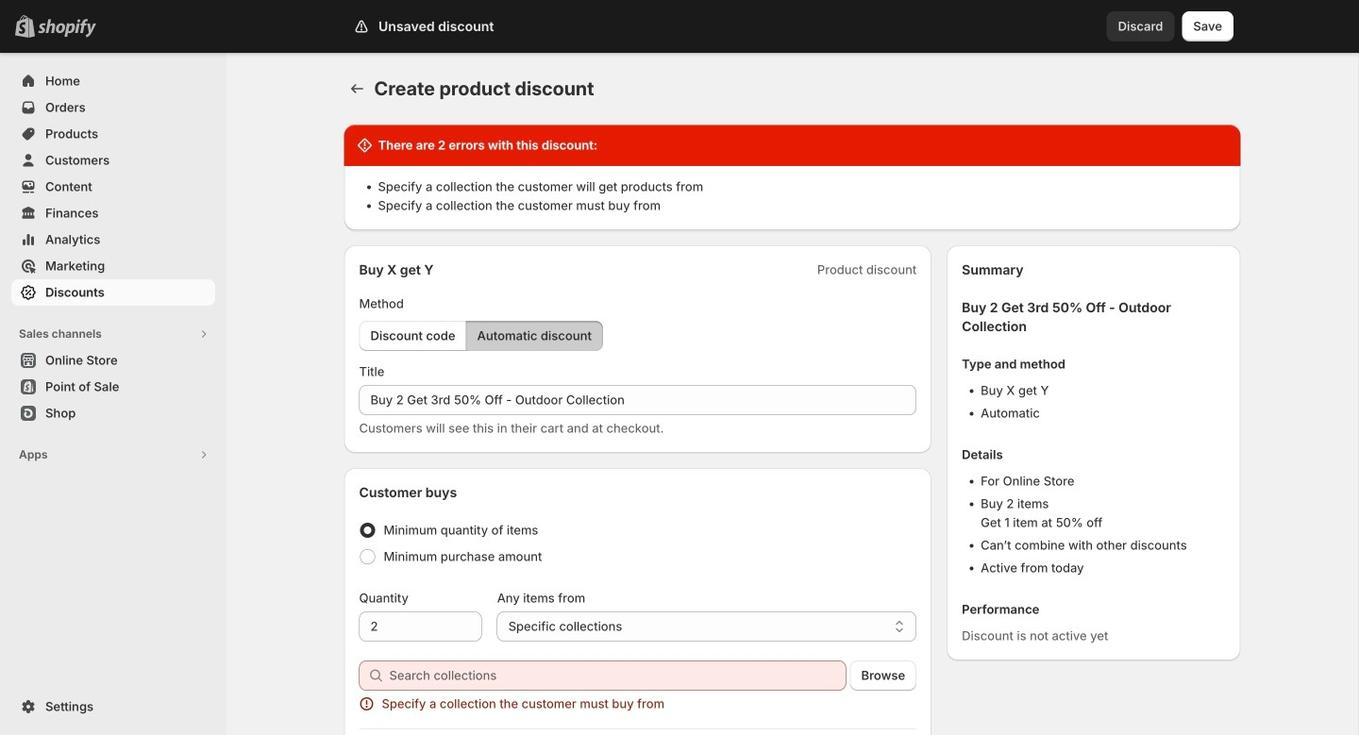 Task type: locate. For each thing, give the bounding box(es) containing it.
None text field
[[359, 385, 917, 415]]

None text field
[[359, 612, 482, 642]]

shopify image
[[38, 19, 96, 38]]



Task type: describe. For each thing, give the bounding box(es) containing it.
Search collections text field
[[389, 661, 846, 691]]



Task type: vqa. For each thing, say whether or not it's contained in the screenshot.
Shopify image
yes



